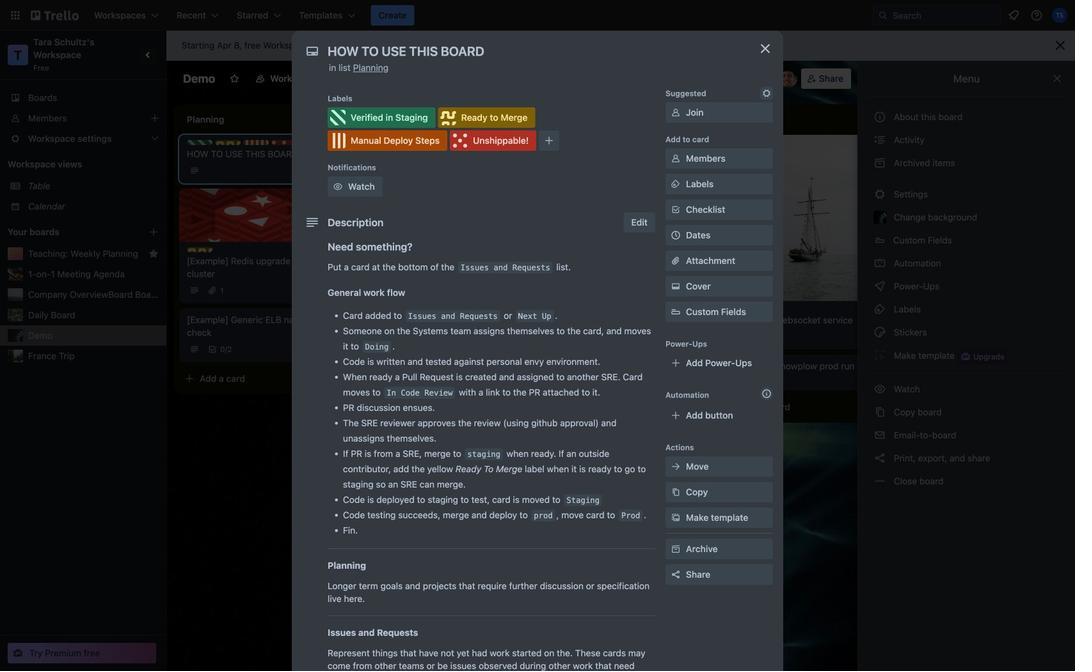 Task type: vqa. For each thing, say whether or not it's contained in the screenshot.
Dates
no



Task type: describe. For each thing, give the bounding box(es) containing it.
Board name text field
[[177, 68, 222, 89]]

open information menu image
[[1030, 9, 1043, 22]]

starred icon image
[[148, 249, 159, 259]]

close dialog image
[[758, 41, 773, 56]]

1 horizontal spatial tara schultz (taraschultz7) image
[[1052, 8, 1067, 23]]

create from template… image
[[328, 374, 338, 384]]

star or unstar board image
[[229, 74, 239, 84]]

Search field
[[873, 5, 1001, 26]]

1 horizontal spatial color: orange, title: "manual deploy steps" element
[[328, 131, 447, 151]]

primary element
[[0, 0, 1075, 31]]

create from template… image
[[691, 200, 701, 211]]

1 horizontal spatial color: red, title: "unshippable!" element
[[450, 131, 536, 151]]

james peterson (jamespeterson93) image
[[779, 70, 797, 88]]

edit card image
[[326, 141, 337, 151]]



Task type: locate. For each thing, give the bounding box(es) containing it.
0 horizontal spatial tara schultz (taraschultz7) image
[[763, 70, 781, 88]]

your boards with 6 items element
[[8, 225, 129, 240]]

0 horizontal spatial color: green, title: "verified in staging" element
[[187, 140, 212, 145]]

sm image
[[760, 87, 773, 100], [873, 134, 886, 147], [873, 157, 886, 170], [669, 178, 682, 191], [873, 349, 886, 362], [873, 383, 886, 396], [873, 406, 886, 419], [873, 452, 886, 465], [669, 461, 682, 474], [669, 486, 682, 499], [669, 543, 682, 556]]

0 vertical spatial tara schultz (taraschultz7) image
[[1052, 8, 1067, 23]]

0 horizontal spatial color: orange, title: "manual deploy steps" element
[[243, 140, 269, 145]]

1 vertical spatial tara schultz (taraschultz7) image
[[763, 70, 781, 88]]

color: yellow, title: "ready to merge" element
[[438, 108, 535, 128], [215, 140, 241, 145], [187, 247, 212, 252], [732, 307, 758, 312]]

0 horizontal spatial color: red, title: "unshippable!" element
[[271, 140, 297, 145]]

None text field
[[321, 40, 744, 63]]

color: orange, title: "manual deploy steps" element
[[328, 131, 447, 151], [243, 140, 269, 145]]

tara schultz (taraschultz7) image down "close dialog" image
[[763, 70, 781, 88]]

color: green, title: "verified in staging" element
[[328, 108, 436, 128], [187, 140, 212, 145]]

0 notifications image
[[1006, 8, 1021, 23]]

color: red, title: "unshippable!" element
[[450, 131, 536, 151], [271, 140, 297, 145]]

1 horizontal spatial color: green, title: "verified in staging" element
[[328, 108, 436, 128]]

0 vertical spatial color: green, title: "verified in staging" element
[[328, 108, 436, 128]]

tara schultz (taraschultz7) image right "open information menu" icon
[[1052, 8, 1067, 23]]

tara schultz (taraschultz7) image
[[1052, 8, 1067, 23], [763, 70, 781, 88]]

add board image
[[148, 227, 159, 237]]

sm image
[[627, 68, 645, 86], [669, 106, 682, 119], [669, 152, 682, 165], [331, 180, 344, 193], [873, 188, 886, 201], [873, 257, 886, 270], [669, 280, 682, 293], [873, 280, 886, 293], [873, 303, 886, 316], [873, 326, 886, 339], [873, 429, 886, 442], [873, 475, 886, 488], [669, 512, 682, 525]]

search image
[[878, 10, 888, 20]]

1 vertical spatial color: green, title: "verified in staging" element
[[187, 140, 212, 145]]



